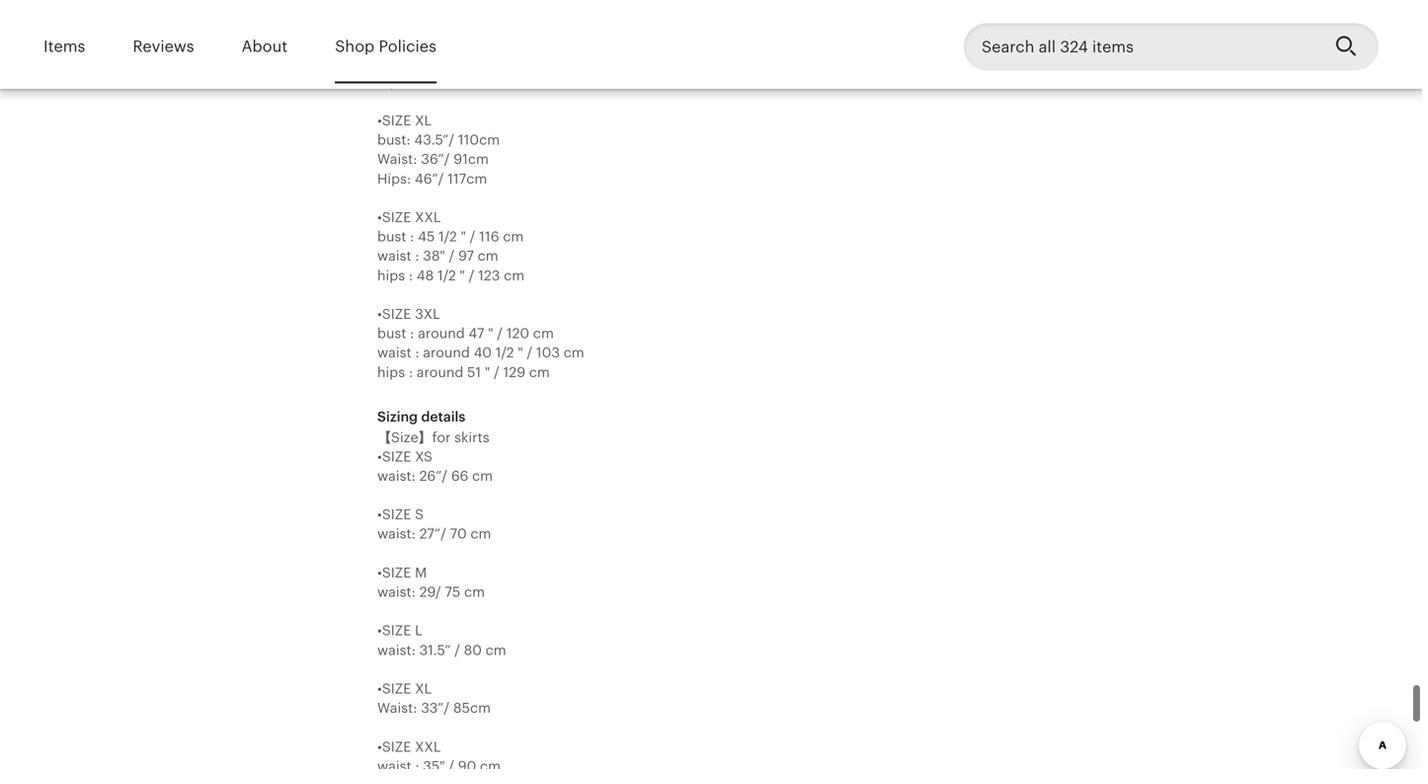 Task type: vqa. For each thing, say whether or not it's contained in the screenshot.
Nature & Animal Art
no



Task type: locate. For each thing, give the bounding box(es) containing it.
45
[[418, 229, 435, 245]]

84
[[514, 55, 531, 70]]

•size xxl
[[377, 739, 441, 755]]

bust: up hips:
[[377, 132, 411, 148]]

•size m waist: 29/ 75 cm
[[377, 565, 485, 600]]

:
[[410, 229, 414, 245], [415, 248, 419, 264], [409, 267, 413, 283], [410, 325, 414, 341], [415, 345, 419, 361], [409, 364, 413, 380]]

bust inside the •size 3xl bust : around 47 " / 120 cm waist : around 40 1/2 " / 103 cm hips : around 51 " / 129 cm
[[377, 325, 406, 341]]

cm right '75'
[[464, 584, 485, 600]]

details
[[421, 409, 465, 424]]

hips up sizing at the bottom left of page
[[377, 364, 405, 380]]

41.5"-
[[413, 74, 449, 90]]

26"/
[[419, 468, 447, 484]]

cm right 80
[[485, 642, 506, 658]]

hips:
[[377, 74, 409, 90]]

bust: left 39"-
[[377, 35, 411, 51]]

117cm
[[447, 171, 487, 186]]

1/2 up '129'
[[495, 345, 514, 361]]

: up sizing details
[[409, 364, 413, 380]]

2 •size from the top
[[377, 209, 411, 225]]

/ inside •size l waist: 31.5" / 80 cm
[[454, 642, 460, 658]]

1 waist: from the top
[[377, 55, 416, 70]]

waist:
[[377, 55, 416, 70], [377, 468, 416, 484], [377, 526, 416, 542], [377, 584, 416, 600], [377, 642, 416, 658]]

•size inside •size xxl bust : 45 1/2 " / 116 cm waist : 38" / 97 cm hips : 48 1/2 " / 123 cm
[[377, 209, 411, 225]]

xl inside •size xl waist: 33"/ 85cm
[[415, 681, 432, 697]]

2 bust: from the top
[[377, 132, 411, 148]]

1/2
[[438, 229, 457, 245], [437, 267, 456, 283], [495, 345, 514, 361]]

103 right the 40
[[536, 345, 560, 361]]

: down 3xl
[[415, 345, 419, 361]]

1 xl from the top
[[415, 113, 432, 128]]

29/
[[419, 584, 441, 600]]

•size
[[377, 113, 411, 128], [377, 209, 411, 225], [377, 306, 411, 322], [377, 449, 411, 464], [377, 507, 411, 523], [377, 565, 411, 581], [377, 623, 411, 639], [377, 681, 411, 697], [377, 739, 411, 755]]

•size for •size xxl bust : 45 1/2 " / 116 cm waist : 38" / 97 cm hips : 48 1/2 " / 123 cm
[[377, 209, 411, 225]]

103 up 84
[[512, 35, 536, 51]]

•size inside '•size s waist: 27"/ 70 cm'
[[377, 507, 411, 523]]

70
[[450, 526, 467, 542]]

bust up sizing at the bottom left of page
[[377, 325, 406, 341]]

38"
[[423, 248, 445, 264]]

4 •size from the top
[[377, 449, 411, 464]]

sizing details
[[377, 409, 465, 424]]

/ left 120 at top
[[497, 325, 503, 341]]

2 vertical spatial 1/2
[[495, 345, 514, 361]]

1 xxl from the top
[[415, 209, 441, 225]]

•size inside 【size】for skirts •size xs waist: 26"/ 66 cm
[[377, 449, 411, 464]]

waist for 45
[[377, 248, 411, 264]]

waist: up hips:
[[377, 151, 417, 167]]

1 waist from the top
[[377, 248, 411, 264]]

•size inside •size l waist: 31.5" / 80 cm
[[377, 623, 411, 639]]

47
[[468, 325, 484, 341]]

cm right 70
[[470, 526, 491, 542]]

1 bust from the top
[[377, 229, 406, 245]]

1 vertical spatial bust:
[[377, 132, 411, 148]]

•size inside •size m waist: 29/ 75 cm
[[377, 565, 411, 581]]

1 vertical spatial hips
[[377, 364, 405, 380]]

waist: inside •size l waist: 31.5" / 80 cm
[[377, 642, 416, 658]]

43.5"/
[[414, 132, 454, 148]]

waist: down xs
[[377, 468, 416, 484]]

1/2 inside the •size 3xl bust : around 47 " / 120 cm waist : around 40 1/2 " / 103 cm hips : around 51 " / 129 cm
[[495, 345, 514, 361]]

31.5"
[[419, 642, 451, 658]]

xl up 43.5"/
[[415, 113, 432, 128]]

waist: inside 【size】for skirts •size xs waist: 26"/ 66 cm
[[377, 468, 416, 484]]

110cm
[[458, 132, 500, 148]]

1 vertical spatial xl
[[415, 681, 432, 697]]

xl up 33"/
[[415, 681, 432, 697]]

xxl
[[415, 209, 441, 225], [415, 739, 441, 755]]

3 waist: from the top
[[377, 526, 416, 542]]

0 vertical spatial waist
[[377, 248, 411, 264]]

40.5"
[[442, 35, 477, 51]]

•size xxl bust : 45 1/2 " / 116 cm waist : 38" / 97 cm hips : 48 1/2 " / 123 cm
[[377, 209, 525, 283]]

2 xxl from the top
[[415, 739, 441, 755]]

7 •size from the top
[[377, 623, 411, 639]]

reviews link
[[133, 24, 194, 70]]

waist inside the •size 3xl bust : around 47 " / 120 cm waist : around 40 1/2 " / 103 cm hips : around 51 " / 129 cm
[[377, 345, 411, 361]]

27"/
[[419, 526, 446, 542]]

cm right '129'
[[529, 364, 550, 380]]

waist up sizing at the bottom left of page
[[377, 345, 411, 361]]

1 vertical spatial 103
[[536, 345, 560, 361]]

1/2 right 45
[[438, 229, 457, 245]]

•size inside the •size 3xl bust : around 47 " / 120 cm waist : around 40 1/2 " / 103 cm hips : around 51 " / 129 cm
[[377, 306, 411, 322]]

5 •size from the top
[[377, 507, 411, 523]]

4 waist: from the top
[[377, 584, 416, 600]]

3 •size from the top
[[377, 306, 411, 322]]

【size】for
[[377, 429, 451, 445]]

waist: down l
[[377, 642, 416, 658]]

80-
[[491, 55, 514, 70]]

waist: inside •size xl waist: 33"/ 85cm
[[377, 700, 417, 716]]

cm
[[539, 35, 560, 51], [535, 55, 556, 70], [541, 74, 562, 90], [503, 229, 524, 245], [478, 248, 498, 264], [504, 267, 525, 283], [533, 325, 554, 341], [564, 345, 584, 361], [529, 364, 550, 380], [472, 468, 493, 484], [470, 526, 491, 542], [464, 584, 485, 600], [485, 642, 506, 658]]

skirts
[[454, 429, 489, 445]]

•size for •size s waist: 27"/ 70 cm
[[377, 507, 411, 523]]

bust: 39"-40.5" / 99-103 cm waist: 31.5"-33" / 80-84 cm hips: 41.5"-43" / 105-109 cm
[[377, 35, 562, 90]]

xxl down 33"/
[[415, 739, 441, 755]]

around left 51
[[417, 364, 463, 380]]

0 vertical spatial hips
[[377, 267, 405, 283]]

1 vertical spatial bust
[[377, 325, 406, 341]]

36"/
[[421, 151, 450, 167]]

1 waist: from the top
[[377, 151, 417, 167]]

waist: down m
[[377, 584, 416, 600]]

waist inside •size xxl bust : 45 1/2 " / 116 cm waist : 38" / 97 cm hips : 48 1/2 " / 123 cm
[[377, 248, 411, 264]]

around
[[418, 325, 465, 341], [423, 345, 470, 361], [417, 364, 463, 380]]

1 vertical spatial waist:
[[377, 700, 417, 716]]

85cm
[[453, 700, 491, 716]]

cm right 123
[[504, 267, 525, 283]]

/ left 80
[[454, 642, 460, 658]]

•size for •size 3xl bust : around 47 " / 120 cm waist : around 40 1/2 " / 103 cm hips : around 51 " / 129 cm
[[377, 306, 411, 322]]

120
[[506, 325, 529, 341]]

xl for 33"/
[[415, 681, 432, 697]]

2 xl from the top
[[415, 681, 432, 697]]

around up 51
[[423, 345, 470, 361]]

"
[[461, 229, 466, 245], [460, 267, 465, 283], [488, 325, 493, 341], [518, 345, 523, 361], [485, 364, 490, 380]]

2 waist: from the top
[[377, 700, 417, 716]]

2 hips from the top
[[377, 364, 405, 380]]

hips
[[377, 267, 405, 283], [377, 364, 405, 380]]

bust
[[377, 229, 406, 245], [377, 325, 406, 341]]

l
[[415, 623, 422, 639]]

xl
[[415, 113, 432, 128], [415, 681, 432, 697]]

6 •size from the top
[[377, 565, 411, 581]]

2 waist: from the top
[[377, 468, 416, 484]]

waist: for l
[[377, 642, 416, 658]]

9 •size from the top
[[377, 739, 411, 755]]

•size inside •size xl waist: 33"/ 85cm
[[377, 681, 411, 697]]

waist: inside •size m waist: 29/ 75 cm
[[377, 584, 416, 600]]

•size xl bust: 43.5"/ 110cm waist: 36"/ 91cm hips: 46"/ 117cm
[[377, 113, 500, 186]]

around down 3xl
[[418, 325, 465, 341]]

bust left 45
[[377, 229, 406, 245]]

bust inside •size xxl bust : 45 1/2 " / 116 cm waist : 38" / 97 cm hips : 48 1/2 " / 123 cm
[[377, 229, 406, 245]]

waist: up hips:
[[377, 55, 416, 70]]

0 vertical spatial bust
[[377, 229, 406, 245]]

xs
[[415, 449, 433, 464]]

•size for •size m waist: 29/ 75 cm
[[377, 565, 411, 581]]

about
[[242, 38, 288, 55]]

hips left the '48'
[[377, 267, 405, 283]]

xl inside •size xl bust: 43.5"/ 110cm waist: 36"/ 91cm hips: 46"/ 117cm
[[415, 113, 432, 128]]

1 hips from the top
[[377, 267, 405, 283]]

cm right 66
[[472, 468, 493, 484]]

103
[[512, 35, 536, 51], [536, 345, 560, 361]]

8 •size from the top
[[377, 681, 411, 697]]

1/2 right the '48'
[[437, 267, 456, 283]]

m
[[415, 565, 427, 581]]

2 waist from the top
[[377, 345, 411, 361]]

/
[[481, 35, 487, 51], [482, 55, 488, 70], [476, 74, 482, 90], [470, 229, 475, 245], [449, 248, 455, 264], [469, 267, 474, 283], [497, 325, 503, 341], [527, 345, 532, 361], [494, 364, 500, 380], [454, 642, 460, 658]]

1 vertical spatial waist
[[377, 345, 411, 361]]

" down 97
[[460, 267, 465, 283]]

0 vertical spatial xl
[[415, 113, 432, 128]]

: left 38"
[[415, 248, 419, 264]]

1 •size from the top
[[377, 113, 411, 128]]

waist: down s
[[377, 526, 416, 542]]

2 bust from the top
[[377, 325, 406, 341]]

1 bust: from the top
[[377, 35, 411, 51]]

waist
[[377, 248, 411, 264], [377, 345, 411, 361]]

0 vertical spatial xxl
[[415, 209, 441, 225]]

•size inside •size xl bust: 43.5"/ 110cm waist: 36"/ 91cm hips: 46"/ 117cm
[[377, 113, 411, 128]]

waist: inside '•size s waist: 27"/ 70 cm'
[[377, 526, 416, 542]]

129
[[503, 364, 525, 380]]

5 waist: from the top
[[377, 642, 416, 658]]

waist: left 33"/
[[377, 700, 417, 716]]

1 vertical spatial xxl
[[415, 739, 441, 755]]

cm right the 40
[[564, 345, 584, 361]]

xxl for •size xxl bust : 45 1/2 " / 116 cm waist : 38" / 97 cm hips : 48 1/2 " / 123 cm
[[415, 209, 441, 225]]

xxl up 45
[[415, 209, 441, 225]]

xxl inside •size xxl bust : 45 1/2 " / 116 cm waist : 38" / 97 cm hips : 48 1/2 " / 123 cm
[[415, 209, 441, 225]]

0 vertical spatial waist:
[[377, 151, 417, 167]]

•size for •size xl bust: 43.5"/ 110cm waist: 36"/ 91cm hips: 46"/ 117cm
[[377, 113, 411, 128]]

•size s waist: 27"/ 70 cm
[[377, 507, 491, 542]]

97
[[458, 248, 474, 264]]

bust:
[[377, 35, 411, 51], [377, 132, 411, 148]]

bust for xxl
[[377, 229, 406, 245]]

waist left 38"
[[377, 248, 411, 264]]

waist:
[[377, 151, 417, 167], [377, 700, 417, 716]]

0 vertical spatial bust:
[[377, 35, 411, 51]]

/ left '129'
[[494, 364, 500, 380]]

0 vertical spatial 103
[[512, 35, 536, 51]]



Task type: describe. For each thing, give the bounding box(es) containing it.
: left 45
[[410, 229, 414, 245]]

items
[[43, 38, 85, 55]]

66
[[451, 468, 468, 484]]

" right 47
[[488, 325, 493, 341]]

waist for around
[[377, 345, 411, 361]]

: left 47
[[410, 325, 414, 341]]

waist: for s
[[377, 526, 416, 542]]

bust: inside •size xl bust: 43.5"/ 110cm waist: 36"/ 91cm hips: 46"/ 117cm
[[377, 132, 411, 148]]

cm right 109 on the left top
[[541, 74, 562, 90]]

51
[[467, 364, 481, 380]]

waist: inside bust: 39"-40.5" / 99-103 cm waist: 31.5"-33" / 80-84 cm hips: 41.5"-43" / 105-109 cm
[[377, 55, 416, 70]]

80
[[464, 642, 482, 658]]

2 vertical spatial around
[[417, 364, 463, 380]]

1 vertical spatial around
[[423, 345, 470, 361]]

cm inside •size l waist: 31.5" / 80 cm
[[485, 642, 506, 658]]

46"/
[[415, 171, 444, 186]]

cm up 123
[[478, 248, 498, 264]]

75
[[445, 584, 460, 600]]

116
[[479, 229, 499, 245]]

91cm
[[454, 151, 489, 167]]

33"/
[[421, 700, 450, 716]]

33"
[[455, 55, 478, 70]]

40
[[474, 345, 492, 361]]

cm right 99-
[[539, 35, 560, 51]]

shop policies link
[[335, 24, 436, 70]]

" right 51
[[485, 364, 490, 380]]

•size 3xl bust : around 47 " / 120 cm waist : around 40 1/2 " / 103 cm hips : around 51 " / 129 cm
[[377, 306, 584, 380]]

/ left 97
[[449, 248, 455, 264]]

0 vertical spatial 1/2
[[438, 229, 457, 245]]

xl for 43.5"/
[[415, 113, 432, 128]]

bust: inside bust: 39"-40.5" / 99-103 cm waist: 31.5"-33" / 80-84 cm hips: 41.5"-43" / 105-109 cm
[[377, 35, 411, 51]]

items link
[[43, 24, 85, 70]]

1 vertical spatial 1/2
[[437, 267, 456, 283]]

105-
[[485, 74, 513, 90]]

hips:
[[377, 171, 411, 186]]

s
[[415, 507, 424, 523]]

3xl
[[415, 306, 440, 322]]

" up 97
[[461, 229, 466, 245]]

waist: for m
[[377, 584, 416, 600]]

/ right 43"
[[476, 74, 482, 90]]

cm right 84
[[535, 55, 556, 70]]

99-
[[490, 35, 512, 51]]

/ left 80-
[[482, 55, 488, 70]]

39"-
[[414, 35, 442, 51]]

hips inside •size xxl bust : 45 1/2 " / 116 cm waist : 38" / 97 cm hips : 48 1/2 " / 123 cm
[[377, 267, 405, 283]]

【size】for skirts •size xs waist: 26"/ 66 cm
[[377, 429, 493, 484]]

/ down 120 at top
[[527, 345, 532, 361]]

109
[[513, 74, 537, 90]]

103 inside the •size 3xl bust : around 47 " / 120 cm waist : around 40 1/2 " / 103 cm hips : around 51 " / 129 cm
[[536, 345, 560, 361]]

31.5"-
[[419, 55, 455, 70]]

" down 120 at top
[[518, 345, 523, 361]]

•size for •size l waist: 31.5" / 80 cm
[[377, 623, 411, 639]]

•size for •size xxl
[[377, 739, 411, 755]]

policies
[[379, 38, 436, 55]]

bust for 3xl
[[377, 325, 406, 341]]

0 vertical spatial around
[[418, 325, 465, 341]]

Search all 324 items text field
[[964, 23, 1319, 70]]

cm inside •size m waist: 29/ 75 cm
[[464, 584, 485, 600]]

/ left 123
[[469, 267, 474, 283]]

reviews
[[133, 38, 194, 55]]

•size xl waist: 33"/ 85cm
[[377, 681, 491, 716]]

/ left 116
[[470, 229, 475, 245]]

•size for •size xl waist: 33"/ 85cm
[[377, 681, 411, 697]]

xxl for •size xxl
[[415, 739, 441, 755]]

about link
[[242, 24, 288, 70]]

103 inside bust: 39"-40.5" / 99-103 cm waist: 31.5"-33" / 80-84 cm hips: 41.5"-43" / 105-109 cm
[[512, 35, 536, 51]]

48
[[417, 267, 434, 283]]

hips inside the •size 3xl bust : around 47 " / 120 cm waist : around 40 1/2 " / 103 cm hips : around 51 " / 129 cm
[[377, 364, 405, 380]]

/ left 99-
[[481, 35, 487, 51]]

sizing
[[377, 409, 418, 424]]

43"
[[449, 74, 472, 90]]

cm right 116
[[503, 229, 524, 245]]

shop
[[335, 38, 375, 55]]

123
[[478, 267, 500, 283]]

cm inside 【size】for skirts •size xs waist: 26"/ 66 cm
[[472, 468, 493, 484]]

shop policies
[[335, 38, 436, 55]]

: left the '48'
[[409, 267, 413, 283]]

•size l waist: 31.5" / 80 cm
[[377, 623, 506, 658]]

cm right 120 at top
[[533, 325, 554, 341]]

waist: inside •size xl bust: 43.5"/ 110cm waist: 36"/ 91cm hips: 46"/ 117cm
[[377, 151, 417, 167]]

cm inside '•size s waist: 27"/ 70 cm'
[[470, 526, 491, 542]]



